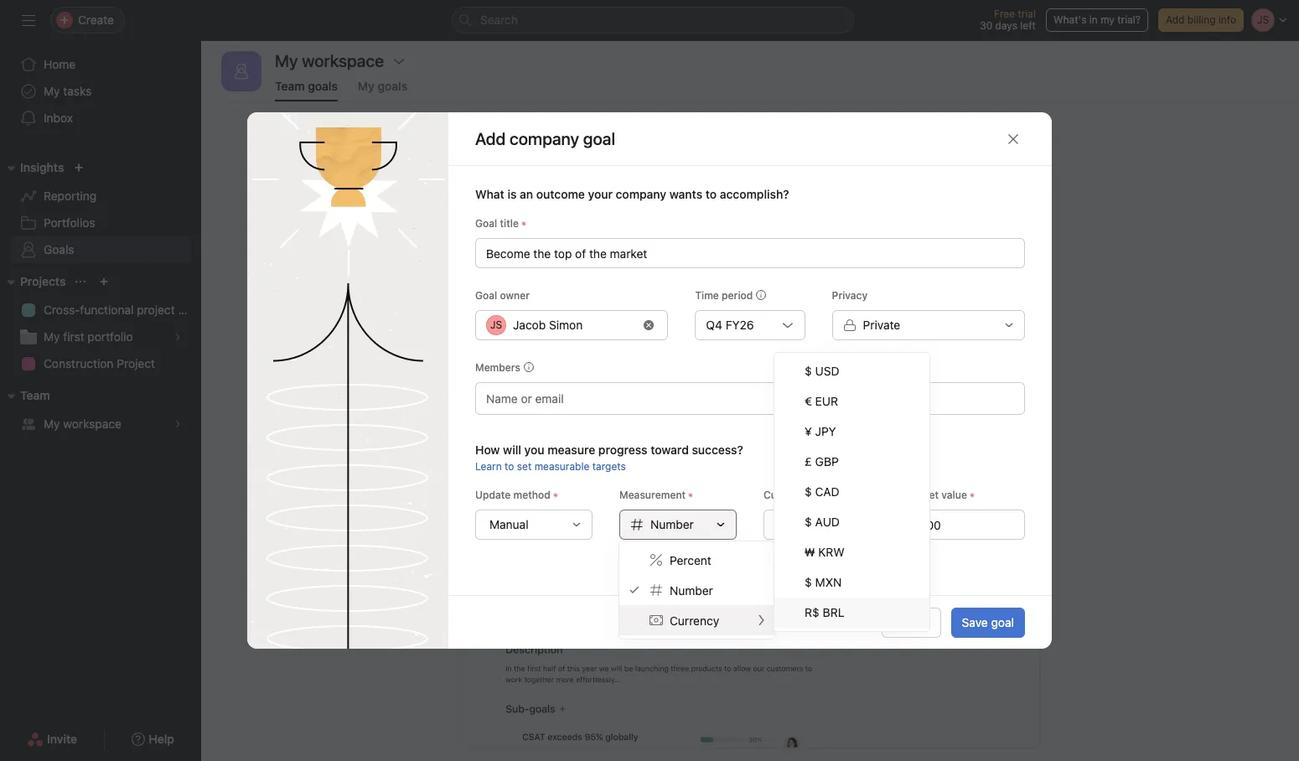 Task type: describe. For each thing, give the bounding box(es) containing it.
goal for add goal
[[751, 298, 774, 312]]

you
[[524, 443, 544, 457]]

krw
[[818, 545, 845, 559]]

£ gbp
[[805, 454, 839, 469]]

invite button
[[16, 724, 88, 754]]

q4
[[706, 318, 722, 332]]

value for target value
[[941, 489, 967, 501]]

currency link
[[619, 605, 774, 635]]

to inside 'how will you measure progress toward success? learn to set measurable targets'
[[505, 460, 514, 473]]

add company goal dialog
[[247, 112, 1052, 649]]

goal owner
[[475, 289, 530, 302]]

set
[[612, 184, 642, 208]]

required image for target value
[[967, 490, 977, 500]]

trial?
[[1117, 13, 1141, 26]]

target
[[908, 489, 939, 501]]

level
[[595, 225, 623, 241]]

insights element
[[0, 153, 201, 267]]

your inside add top-level goals to help teams prioritize and connect work to your organization's objectives.
[[933, 225, 959, 241]]

your inside add company goal dialog
[[588, 187, 613, 201]]

wants
[[669, 187, 702, 201]]

required image for current value
[[829, 490, 839, 500]]

r$
[[805, 605, 819, 619]]

mxn
[[815, 575, 842, 589]]

cross-functional project plan
[[44, 303, 201, 317]]

1 horizontal spatial to
[[662, 225, 674, 241]]

info
[[1219, 13, 1236, 26]]

goals link
[[10, 236, 191, 263]]

strategic goals
[[757, 184, 888, 208]]

team for team goals
[[275, 79, 305, 93]]

goals for my goals
[[378, 79, 407, 93]]

1 vertical spatial number
[[670, 583, 713, 597]]

insights button
[[0, 158, 64, 178]]

gbp
[[815, 454, 839, 469]]

owner
[[500, 289, 530, 302]]

cancel button
[[882, 607, 941, 637]]

target value
[[908, 489, 967, 501]]

what's in my trial? button
[[1046, 8, 1148, 32]]

30
[[980, 19, 993, 32]]

brl
[[823, 605, 844, 619]]

₩ krw
[[805, 545, 845, 559]]

cancel
[[893, 615, 930, 629]]

goals inside add top-level goals to help teams prioritize and connect work to your organization's objectives.
[[626, 225, 659, 241]]

period
[[722, 289, 753, 302]]

simon
[[549, 318, 583, 332]]

£
[[805, 454, 812, 469]]

$ cad
[[805, 484, 839, 499]]

currency
[[670, 613, 719, 627]]

aud
[[815, 515, 840, 529]]

free
[[994, 8, 1015, 20]]

€
[[805, 394, 812, 408]]

goal for goal owner
[[475, 289, 497, 302]]

number button
[[619, 510, 737, 540]]

achieve
[[684, 184, 753, 208]]

team for team
[[20, 388, 50, 402]]

r$ brl
[[805, 605, 844, 619]]

add for add top-level goals to help teams prioritize and connect work to your organization's objectives.
[[541, 225, 565, 241]]

required image for update method
[[550, 490, 561, 500]]

learn
[[475, 460, 502, 473]]

time
[[695, 289, 719, 302]]

prioritize
[[748, 225, 801, 241]]

will
[[503, 443, 521, 457]]

q4 fy26 button
[[695, 310, 805, 340]]

project
[[117, 356, 155, 370]]

number inside dropdown button
[[650, 517, 694, 531]]

add for add company goal
[[475, 129, 506, 148]]

goal title
[[475, 217, 519, 230]]

work
[[884, 225, 913, 241]]

usd
[[815, 364, 840, 378]]

objectives.
[[761, 246, 827, 261]]

cross-functional project plan link
[[10, 297, 201, 324]]

current value
[[764, 489, 829, 501]]

$ for $ usd
[[805, 364, 812, 378]]

portfolios link
[[10, 210, 191, 236]]

private button
[[832, 310, 1025, 340]]

measurement
[[619, 489, 686, 501]]

what is an outcome your company wants to accomplish?
[[475, 187, 789, 201]]

team goals
[[275, 79, 338, 93]]

tasks
[[63, 84, 92, 98]]

number link
[[619, 575, 774, 605]]

search list box
[[452, 7, 854, 34]]

team button
[[0, 386, 50, 406]]

targets
[[592, 460, 626, 473]]

$ usd
[[805, 364, 840, 378]]

inbox link
[[10, 105, 191, 132]]

reporting link
[[10, 183, 191, 210]]

private
[[863, 318, 900, 332]]

my for my goals
[[358, 79, 375, 93]]

team goals link
[[275, 79, 338, 101]]

2 horizontal spatial to
[[917, 225, 929, 241]]

my workspace
[[44, 417, 121, 431]]

fy26
[[726, 318, 754, 332]]

workspace
[[63, 417, 121, 431]]

$ aud
[[805, 515, 840, 529]]

goals for team goals
[[308, 79, 338, 93]]

company goal
[[510, 129, 615, 148]]

and inside add top-level goals to help teams prioritize and connect work to your organization's objectives.
[[805, 225, 828, 241]]



Task type: vqa. For each thing, say whether or not it's contained in the screenshot.


Task type: locate. For each thing, give the bounding box(es) containing it.
1 goal from the top
[[475, 217, 497, 230]]

add for add goal
[[726, 298, 748, 312]]

search button
[[452, 7, 854, 34]]

reporting
[[44, 189, 96, 203]]

$ left usd
[[805, 364, 812, 378]]

3 $ from the top
[[805, 515, 812, 529]]

required image up number dropdown button
[[686, 490, 696, 500]]

and
[[646, 184, 680, 208], [805, 225, 828, 241]]

0 horizontal spatial goal
[[751, 298, 774, 312]]

$ left aud
[[805, 515, 812, 529]]

privacy
[[832, 289, 868, 302]]

2 $ from the top
[[805, 484, 812, 499]]

q4 fy26
[[706, 318, 754, 332]]

0 vertical spatial team
[[275, 79, 305, 93]]

progress
[[598, 443, 648, 457]]

Enter goal name text field
[[475, 238, 1025, 268]]

required image
[[550, 490, 561, 500], [686, 490, 696, 500], [829, 490, 839, 500], [967, 490, 977, 500]]

Name or email text field
[[486, 388, 577, 408]]

my for my tasks
[[44, 84, 60, 98]]

1 vertical spatial goal
[[475, 289, 497, 302]]

0 vertical spatial goal
[[475, 217, 497, 230]]

set and achieve strategic goals
[[612, 184, 888, 208]]

and up objectives.
[[805, 225, 828, 241]]

add up what
[[475, 129, 506, 148]]

€ eur
[[805, 394, 838, 408]]

an
[[520, 187, 533, 201]]

to left set at the left of page
[[505, 460, 514, 473]]

value for current value
[[803, 489, 829, 501]]

and right set
[[646, 184, 680, 208]]

my goals link
[[358, 79, 407, 101]]

projects button
[[0, 272, 66, 292]]

goal left title
[[475, 217, 497, 230]]

add inside dialog
[[475, 129, 506, 148]]

$ for $ mxn
[[805, 575, 812, 589]]

2 goal from the top
[[475, 289, 497, 302]]

invite
[[47, 732, 77, 746]]

1 $ from the top
[[805, 364, 812, 378]]

1 horizontal spatial value
[[941, 489, 967, 501]]

jacob
[[513, 318, 546, 332]]

functional
[[80, 303, 134, 317]]

jpy
[[815, 424, 836, 438]]

add
[[1166, 13, 1185, 26], [475, 129, 506, 148], [541, 225, 565, 241], [726, 298, 748, 312]]

my for my first portfolio
[[44, 329, 60, 344]]

percent
[[670, 553, 711, 567]]

projects element
[[0, 267, 201, 381]]

required image
[[519, 219, 529, 229]]

how will you measure progress toward success? learn to set measurable targets
[[475, 443, 743, 473]]

None text field
[[764, 510, 881, 540], [908, 510, 1025, 540], [764, 510, 881, 540], [908, 510, 1025, 540]]

cross-
[[44, 303, 80, 317]]

my left tasks
[[44, 84, 60, 98]]

number down percent
[[670, 583, 713, 597]]

1 vertical spatial goal
[[991, 615, 1014, 629]]

0 vertical spatial goal
[[751, 298, 774, 312]]

$ for $ aud
[[805, 515, 812, 529]]

is
[[508, 187, 517, 201]]

my
[[1101, 13, 1115, 26]]

global element
[[0, 41, 201, 142]]

required image down learn to set measurable targets link at the left of the page
[[550, 490, 561, 500]]

¥ jpy
[[805, 424, 836, 438]]

construction
[[44, 356, 114, 370]]

1 horizontal spatial goal
[[991, 615, 1014, 629]]

to right the 'work'
[[917, 225, 929, 241]]

goal for save goal
[[991, 615, 1014, 629]]

add left top-
[[541, 225, 565, 241]]

members
[[475, 361, 520, 374]]

$
[[805, 364, 812, 378], [805, 484, 812, 499], [805, 515, 812, 529], [805, 575, 812, 589]]

save goal button
[[951, 607, 1025, 637]]

1 horizontal spatial your
[[933, 225, 959, 241]]

portfolios
[[44, 215, 95, 230]]

top-
[[569, 225, 595, 241]]

0 vertical spatial number
[[650, 517, 694, 531]]

1 horizontal spatial goals
[[378, 79, 407, 93]]

0 vertical spatial your
[[588, 187, 613, 201]]

your right outcome
[[588, 187, 613, 201]]

hide sidebar image
[[22, 13, 35, 27]]

2 value from the left
[[941, 489, 967, 501]]

days
[[995, 19, 1017, 32]]

1 vertical spatial team
[[20, 388, 50, 402]]

project
[[137, 303, 175, 317]]

method
[[513, 489, 550, 501]]

remove image
[[644, 320, 654, 330]]

free trial 30 days left
[[980, 8, 1036, 32]]

goals
[[308, 79, 338, 93], [378, 79, 407, 93], [626, 225, 659, 241]]

to accomplish?
[[706, 187, 789, 201]]

teams element
[[0, 381, 201, 441]]

your
[[588, 187, 613, 201], [933, 225, 959, 241]]

1 value from the left
[[803, 489, 829, 501]]

add top-level goals to help teams prioritize and connect work to your organization's objectives.
[[541, 225, 959, 261]]

my inside projects element
[[44, 329, 60, 344]]

0 horizontal spatial value
[[803, 489, 829, 501]]

my for my workspace
[[44, 417, 60, 431]]

trial
[[1018, 8, 1036, 20]]

0 horizontal spatial your
[[588, 187, 613, 201]]

0 horizontal spatial team
[[20, 388, 50, 402]]

add left billing
[[1166, 13, 1185, 26]]

search
[[480, 13, 518, 27]]

goal left owner
[[475, 289, 497, 302]]

to
[[662, 225, 674, 241], [917, 225, 929, 241], [505, 460, 514, 473]]

my workspace
[[275, 51, 384, 70]]

my down team "dropdown button"
[[44, 417, 60, 431]]

to left "help"
[[662, 225, 674, 241]]

4 required image from the left
[[967, 490, 977, 500]]

number
[[650, 517, 694, 531], [670, 583, 713, 597]]

my inside global element
[[44, 84, 60, 98]]

percent link
[[619, 545, 774, 575]]

2 required image from the left
[[686, 490, 696, 500]]

1 vertical spatial and
[[805, 225, 828, 241]]

manual
[[489, 517, 529, 531]]

set
[[517, 460, 532, 473]]

what
[[475, 187, 504, 201]]

save
[[962, 615, 988, 629]]

0 vertical spatial and
[[646, 184, 680, 208]]

my goals
[[358, 79, 407, 93]]

team down my workspace
[[275, 79, 305, 93]]

goal up fy26
[[751, 298, 774, 312]]

goal
[[475, 217, 497, 230], [475, 289, 497, 302]]

value
[[803, 489, 829, 501], [941, 489, 967, 501]]

add billing info button
[[1158, 8, 1244, 32]]

cad
[[815, 484, 839, 499]]

0 horizontal spatial to
[[505, 460, 514, 473]]

billing
[[1187, 13, 1216, 26]]

$ mxn
[[805, 575, 842, 589]]

team inside team goals link
[[275, 79, 305, 93]]

help
[[678, 225, 704, 241]]

required image up aud
[[829, 490, 839, 500]]

add for add billing info
[[1166, 13, 1185, 26]]

team down construction
[[20, 388, 50, 402]]

add billing info
[[1166, 13, 1236, 26]]

3 required image from the left
[[829, 490, 839, 500]]

construction project link
[[10, 350, 191, 377]]

add up fy26
[[726, 298, 748, 312]]

₩
[[805, 545, 815, 559]]

home link
[[10, 51, 191, 78]]

my
[[358, 79, 375, 93], [44, 84, 60, 98], [44, 329, 60, 344], [44, 417, 60, 431]]

add goal button
[[715, 290, 785, 320]]

2 horizontal spatial goals
[[626, 225, 659, 241]]

number down measurement
[[650, 517, 694, 531]]

my first portfolio link
[[10, 324, 191, 350]]

1 required image from the left
[[550, 490, 561, 500]]

teams
[[707, 225, 745, 241]]

close this dialog image
[[1007, 132, 1020, 145]]

my inside teams element
[[44, 417, 60, 431]]

jacob simon
[[513, 318, 583, 332]]

0 horizontal spatial and
[[646, 184, 680, 208]]

$ for $ cad
[[805, 484, 812, 499]]

4 $ from the top
[[805, 575, 812, 589]]

title
[[500, 217, 519, 230]]

insights
[[20, 160, 64, 174]]

value up "$ aud"
[[803, 489, 829, 501]]

inbox
[[44, 111, 73, 125]]

goal for goal title
[[475, 217, 497, 230]]

0 horizontal spatial goals
[[308, 79, 338, 93]]

1 horizontal spatial and
[[805, 225, 828, 241]]

goal right save
[[991, 615, 1014, 629]]

add inside add top-level goals to help teams prioritize and connect work to your organization's objectives.
[[541, 225, 565, 241]]

$ left mxn
[[805, 575, 812, 589]]

first
[[63, 329, 84, 344]]

my left first
[[44, 329, 60, 344]]

manual button
[[475, 510, 593, 540]]

team inside team "dropdown button"
[[20, 388, 50, 402]]

home
[[44, 57, 76, 71]]

my first portfolio
[[44, 329, 133, 344]]

1 vertical spatial your
[[933, 225, 959, 241]]

required image for measurement
[[686, 490, 696, 500]]

my tasks link
[[10, 78, 191, 105]]

value right target
[[941, 489, 967, 501]]

goal inside dialog
[[991, 615, 1014, 629]]

toward success?
[[651, 443, 743, 457]]

team
[[275, 79, 305, 93], [20, 388, 50, 402]]

projects
[[20, 274, 66, 288]]

my down my workspace
[[358, 79, 375, 93]]

$ left cad
[[805, 484, 812, 499]]

add company goal
[[475, 129, 615, 148]]

required image right target
[[967, 490, 977, 500]]

your right the 'work'
[[933, 225, 959, 241]]

update method
[[475, 489, 550, 501]]

1 horizontal spatial team
[[275, 79, 305, 93]]



